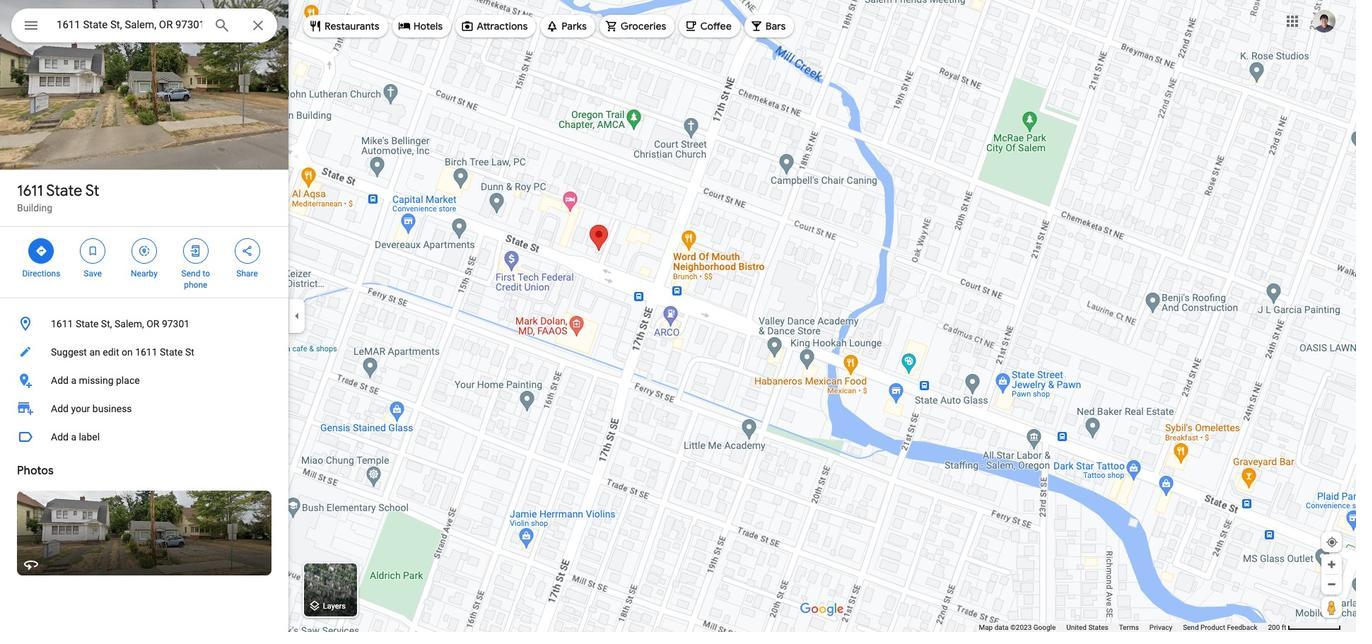 Task type: locate. For each thing, give the bounding box(es) containing it.
add
[[51, 375, 69, 386], [51, 403, 69, 414], [51, 431, 69, 443]]

edit
[[103, 346, 119, 358]]

0 vertical spatial send
[[181, 269, 200, 279]]

map data ©2023 google
[[979, 624, 1056, 631]]

state left st,
[[76, 318, 99, 330]]

add inside button
[[51, 431, 69, 443]]

1 vertical spatial send
[[1183, 624, 1199, 631]]

a for missing
[[71, 375, 76, 386]]

1611 state st, salem, or 97301 button
[[0, 310, 288, 338]]

restaurants
[[325, 20, 379, 33]]

3 add from the top
[[51, 431, 69, 443]]

hotels
[[413, 20, 443, 33]]

add inside "button"
[[51, 375, 69, 386]]

0 horizontal spatial send
[[181, 269, 200, 279]]

salem,
[[115, 318, 144, 330]]

groceries
[[621, 20, 666, 33]]

add a label
[[51, 431, 100, 443]]

0 vertical spatial add
[[51, 375, 69, 386]]

st down 97301
[[185, 346, 194, 358]]

terms button
[[1119, 623, 1139, 632]]

privacy
[[1150, 624, 1172, 631]]

bars button
[[744, 9, 794, 43]]

coffee
[[700, 20, 732, 33]]

a left missing
[[71, 375, 76, 386]]

parks button
[[540, 9, 595, 43]]

send up phone
[[181, 269, 200, 279]]

state
[[46, 181, 82, 201], [76, 318, 99, 330], [160, 346, 183, 358]]

0 vertical spatial state
[[46, 181, 82, 201]]

200 ft
[[1268, 624, 1287, 631]]

terms
[[1119, 624, 1139, 631]]

send
[[181, 269, 200, 279], [1183, 624, 1199, 631]]

footer containing map data ©2023 google
[[979, 623, 1268, 632]]

1 vertical spatial st
[[185, 346, 194, 358]]

st up 
[[85, 181, 99, 201]]

add for add your business
[[51, 403, 69, 414]]

1 vertical spatial state
[[76, 318, 99, 330]]

suggest an edit on 1611 state st button
[[0, 338, 288, 366]]

0 vertical spatial st
[[85, 181, 99, 201]]

add a label button
[[0, 423, 288, 451]]

state for st
[[46, 181, 82, 201]]

send product feedback button
[[1183, 623, 1258, 632]]

a inside button
[[71, 431, 76, 443]]

1 a from the top
[[71, 375, 76, 386]]

 button
[[11, 8, 51, 45]]

1 horizontal spatial send
[[1183, 624, 1199, 631]]

state up building
[[46, 181, 82, 201]]

a
[[71, 375, 76, 386], [71, 431, 76, 443]]

your
[[71, 403, 90, 414]]

2 add from the top
[[51, 403, 69, 414]]

1 vertical spatial 1611
[[51, 318, 73, 330]]

add for add a missing place
[[51, 375, 69, 386]]

0 vertical spatial 1611
[[17, 181, 43, 201]]

None field
[[57, 16, 202, 33]]

state inside 1611 state st building
[[46, 181, 82, 201]]

1611 inside 1611 state st building
[[17, 181, 43, 201]]

footer
[[979, 623, 1268, 632]]

send inside button
[[1183, 624, 1199, 631]]

a inside "button"
[[71, 375, 76, 386]]

0 horizontal spatial 1611
[[17, 181, 43, 201]]

suggest an edit on 1611 state st
[[51, 346, 194, 358]]

a left label in the bottom of the page
[[71, 431, 76, 443]]

st
[[85, 181, 99, 201], [185, 346, 194, 358]]

1611 up suggest
[[51, 318, 73, 330]]

1611 right on
[[135, 346, 157, 358]]

state down 97301
[[160, 346, 183, 358]]

add left "your"
[[51, 403, 69, 414]]

place
[[116, 375, 140, 386]]

2 horizontal spatial 1611
[[135, 346, 157, 358]]

0 vertical spatial a
[[71, 375, 76, 386]]

add left label in the bottom of the page
[[51, 431, 69, 443]]

2 a from the top
[[71, 431, 76, 443]]

1611 up building
[[17, 181, 43, 201]]

200
[[1268, 624, 1280, 631]]

send for send product feedback
[[1183, 624, 1199, 631]]

send inside "send to phone"
[[181, 269, 200, 279]]

on
[[122, 346, 133, 358]]

1 horizontal spatial st
[[185, 346, 194, 358]]

1611
[[17, 181, 43, 201], [51, 318, 73, 330], [135, 346, 157, 358]]

add your business link
[[0, 395, 288, 423]]

0 horizontal spatial st
[[85, 181, 99, 201]]

suggest
[[51, 346, 87, 358]]

1 add from the top
[[51, 375, 69, 386]]

show street view coverage image
[[1322, 597, 1342, 618]]

layers
[[323, 602, 346, 611]]

1 vertical spatial add
[[51, 403, 69, 414]]

add inside 'link'
[[51, 403, 69, 414]]

st inside 1611 state st building
[[85, 181, 99, 201]]

1611 state st, salem, or 97301
[[51, 318, 190, 330]]

1611 State St, Salem, OR 97301 field
[[11, 8, 277, 42]]

st inside button
[[185, 346, 194, 358]]

1611 for st,
[[51, 318, 73, 330]]


[[241, 243, 254, 259]]

send product feedback
[[1183, 624, 1258, 631]]

1 horizontal spatial 1611
[[51, 318, 73, 330]]

add down suggest
[[51, 375, 69, 386]]

2 vertical spatial add
[[51, 431, 69, 443]]

send left product
[[1183, 624, 1199, 631]]

coffee button
[[679, 9, 740, 43]]


[[35, 243, 48, 259]]

1611 state st main content
[[0, 0, 288, 632]]

1611 for st
[[17, 181, 43, 201]]

united states button
[[1067, 623, 1109, 632]]

1 vertical spatial a
[[71, 431, 76, 443]]



Task type: describe. For each thing, give the bounding box(es) containing it.
zoom in image
[[1327, 559, 1337, 570]]

attractions button
[[455, 9, 536, 43]]

google
[[1034, 624, 1056, 631]]

data
[[995, 624, 1009, 631]]


[[189, 243, 202, 259]]

product
[[1201, 624, 1225, 631]]


[[86, 243, 99, 259]]

google account: nolan park  
(nolan.park@adept.ai) image
[[1313, 10, 1336, 32]]

add a missing place
[[51, 375, 140, 386]]

groceries button
[[599, 9, 675, 43]]

states
[[1089, 624, 1109, 631]]

an
[[89, 346, 100, 358]]

nearby
[[131, 269, 158, 279]]

hotels button
[[392, 9, 451, 43]]

2 vertical spatial 1611
[[135, 346, 157, 358]]

200 ft button
[[1268, 624, 1341, 631]]

parks
[[562, 20, 587, 33]]

label
[[79, 431, 100, 443]]

feedback
[[1227, 624, 1258, 631]]

google maps element
[[0, 0, 1356, 632]]

1611 state st building
[[17, 181, 99, 214]]

restaurants button
[[303, 9, 388, 43]]

united
[[1067, 624, 1087, 631]]

phone
[[184, 280, 207, 290]]

or
[[146, 318, 159, 330]]

save
[[84, 269, 102, 279]]

©2023
[[1010, 624, 1032, 631]]

add for add a label
[[51, 431, 69, 443]]

photos
[[17, 464, 54, 478]]


[[23, 16, 40, 35]]

collapse side panel image
[[289, 308, 305, 324]]

footer inside google maps element
[[979, 623, 1268, 632]]

a for label
[[71, 431, 76, 443]]

united states
[[1067, 624, 1109, 631]]

actions for 1611 state st region
[[0, 227, 288, 298]]

97301
[[162, 318, 190, 330]]

st,
[[101, 318, 112, 330]]

add a missing place button
[[0, 366, 288, 395]]

privacy button
[[1150, 623, 1172, 632]]

2 vertical spatial state
[[160, 346, 183, 358]]

to
[[202, 269, 210, 279]]

show your location image
[[1326, 536, 1339, 549]]

directions
[[22, 269, 60, 279]]

building
[[17, 202, 52, 214]]


[[138, 243, 151, 259]]

bars
[[766, 20, 786, 33]]

none field inside 1611 state st, salem, or 97301 field
[[57, 16, 202, 33]]

send to phone
[[181, 269, 210, 290]]

state for st,
[[76, 318, 99, 330]]

missing
[[79, 375, 114, 386]]

map
[[979, 624, 993, 631]]

share
[[236, 269, 258, 279]]

ft
[[1282, 624, 1287, 631]]

add your business
[[51, 403, 132, 414]]

 search field
[[11, 8, 277, 45]]

zoom out image
[[1327, 579, 1337, 590]]

attractions
[[477, 20, 528, 33]]

send for send to phone
[[181, 269, 200, 279]]

business
[[92, 403, 132, 414]]



Task type: vqa. For each thing, say whether or not it's contained in the screenshot.
Add a label
yes



